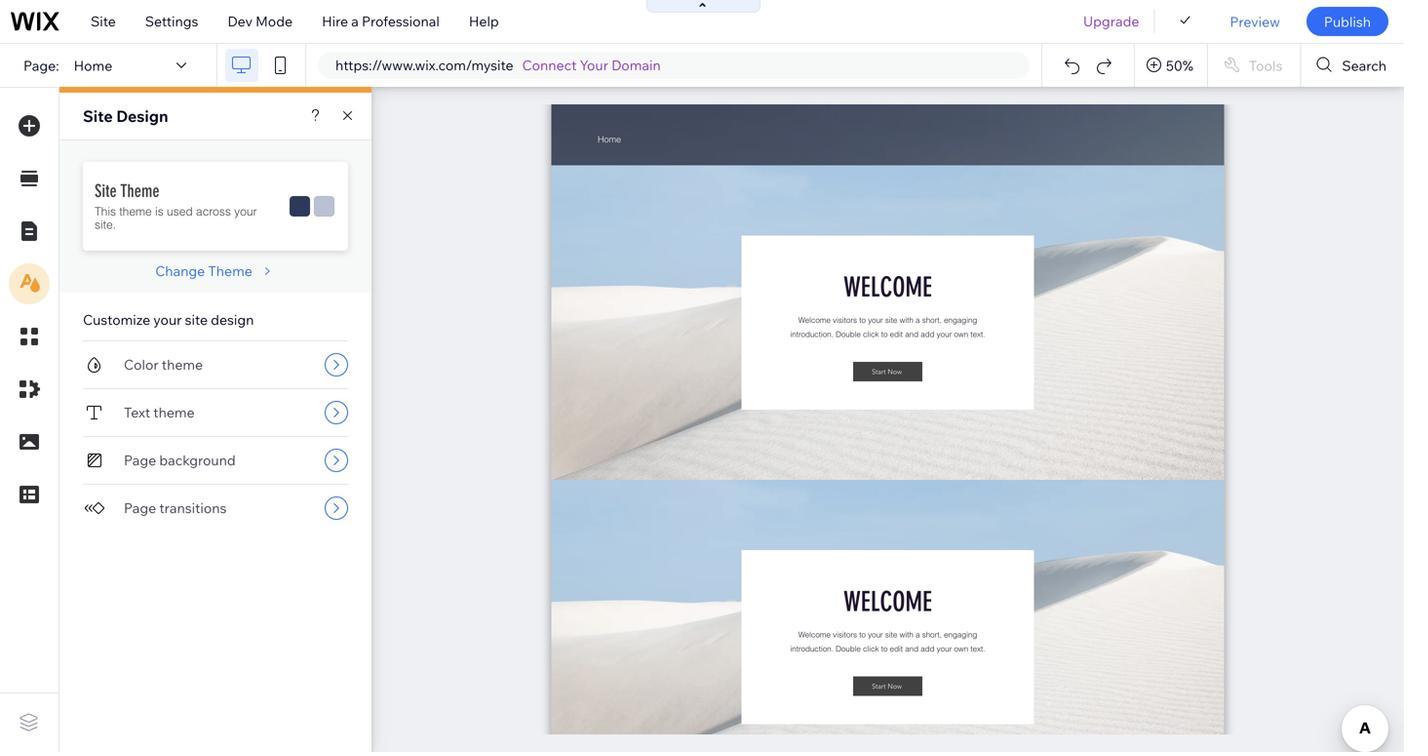 Task type: vqa. For each thing, say whether or not it's contained in the screenshot.
https://www.wix.com/mysite Connect Your Domain in the left top of the page
yes



Task type: locate. For each thing, give the bounding box(es) containing it.
theme for change
[[208, 262, 252, 279]]

theme left is
[[119, 205, 152, 219]]

0 vertical spatial theme
[[121, 180, 160, 201]]

change theme
[[155, 262, 252, 279]]

1 vertical spatial theme
[[162, 356, 203, 373]]

your
[[580, 57, 609, 74]]

your left site
[[153, 311, 182, 328]]

dev mode
[[228, 13, 293, 30]]

upgrade
[[1084, 13, 1140, 30]]

tools
[[1249, 57, 1283, 74]]

theme inside button
[[208, 262, 252, 279]]

page for page background
[[124, 452, 156, 469]]

preview button
[[1216, 0, 1295, 43]]

page left transitions
[[124, 499, 156, 516]]

1 horizontal spatial your
[[234, 205, 257, 219]]

site
[[91, 13, 116, 30], [83, 106, 113, 126], [95, 180, 117, 201]]

1 page from the top
[[124, 452, 156, 469]]

publish
[[1325, 13, 1371, 30]]

0 vertical spatial your
[[234, 205, 257, 219]]

theme right 'color'
[[162, 356, 203, 373]]

0 vertical spatial site
[[91, 13, 116, 30]]

1 vertical spatial theme
[[208, 262, 252, 279]]

0 vertical spatial theme
[[119, 205, 152, 219]]

theme
[[121, 180, 160, 201], [208, 262, 252, 279]]

2 vertical spatial theme
[[153, 404, 195, 421]]

https://www.wix.com/mysite
[[336, 57, 514, 74]]

2 vertical spatial site
[[95, 180, 117, 201]]

site design
[[83, 106, 168, 126]]

hire a professional
[[322, 13, 440, 30]]

site up home at left top
[[91, 13, 116, 30]]

0 horizontal spatial your
[[153, 311, 182, 328]]

your right across at the top of the page
[[234, 205, 257, 219]]

used
[[167, 205, 193, 219]]

color theme
[[124, 356, 203, 373]]

1 vertical spatial page
[[124, 499, 156, 516]]

theme inside site theme this theme is used across your site.
[[119, 205, 152, 219]]

theme inside site theme this theme is used across your site.
[[121, 180, 160, 201]]

your
[[234, 205, 257, 219], [153, 311, 182, 328]]

1 vertical spatial site
[[83, 106, 113, 126]]

site up this
[[95, 180, 117, 201]]

site for design
[[83, 106, 113, 126]]

theme
[[119, 205, 152, 219], [162, 356, 203, 373], [153, 404, 195, 421]]

site left design
[[83, 106, 113, 126]]

theme up is
[[121, 180, 160, 201]]

0 horizontal spatial theme
[[121, 180, 160, 201]]

https://www.wix.com/mysite connect your domain
[[336, 57, 661, 74]]

theme up design
[[208, 262, 252, 279]]

page down the text
[[124, 452, 156, 469]]

color
[[124, 356, 159, 373]]

text theme
[[124, 404, 195, 421]]

theme for text theme
[[153, 404, 195, 421]]

site theme this theme is used across your site.
[[95, 180, 257, 232]]

2 page from the top
[[124, 499, 156, 516]]

site inside site theme this theme is used across your site.
[[95, 180, 117, 201]]

page
[[124, 452, 156, 469], [124, 499, 156, 516]]

1 horizontal spatial theme
[[208, 262, 252, 279]]

0 vertical spatial page
[[124, 452, 156, 469]]

across
[[196, 205, 231, 219]]

transitions
[[159, 499, 227, 516]]

change theme button
[[155, 262, 276, 280]]

50% button
[[1135, 44, 1207, 87]]

site.
[[95, 217, 116, 232]]

customize
[[83, 311, 150, 328]]

hire
[[322, 13, 348, 30]]

search
[[1343, 57, 1387, 74]]

50%
[[1166, 57, 1194, 74]]

background
[[159, 452, 236, 469]]

page transitions
[[124, 499, 227, 516]]

theme right the text
[[153, 404, 195, 421]]

your inside site theme this theme is used across your site.
[[234, 205, 257, 219]]



Task type: describe. For each thing, give the bounding box(es) containing it.
theme for site
[[121, 180, 160, 201]]

design
[[211, 311, 254, 328]]

this
[[95, 205, 116, 219]]

dev
[[228, 13, 253, 30]]

mode
[[256, 13, 293, 30]]

publish button
[[1307, 7, 1389, 36]]

professional
[[362, 13, 440, 30]]

tools button
[[1208, 44, 1301, 87]]

help
[[469, 13, 499, 30]]

is
[[155, 205, 164, 219]]

customize your site design
[[83, 311, 254, 328]]

home
[[74, 57, 112, 74]]

page background
[[124, 452, 236, 469]]

1 vertical spatial your
[[153, 311, 182, 328]]

preview
[[1230, 13, 1281, 30]]

settings
[[145, 13, 198, 30]]

change
[[155, 262, 205, 279]]

theme for color theme
[[162, 356, 203, 373]]

page for page transitions
[[124, 499, 156, 516]]

text
[[124, 404, 150, 421]]

connect
[[522, 57, 577, 74]]

search button
[[1302, 44, 1405, 87]]

domain
[[612, 57, 661, 74]]

a
[[351, 13, 359, 30]]

site
[[185, 311, 208, 328]]

design
[[116, 106, 168, 126]]

site for theme
[[95, 180, 117, 201]]



